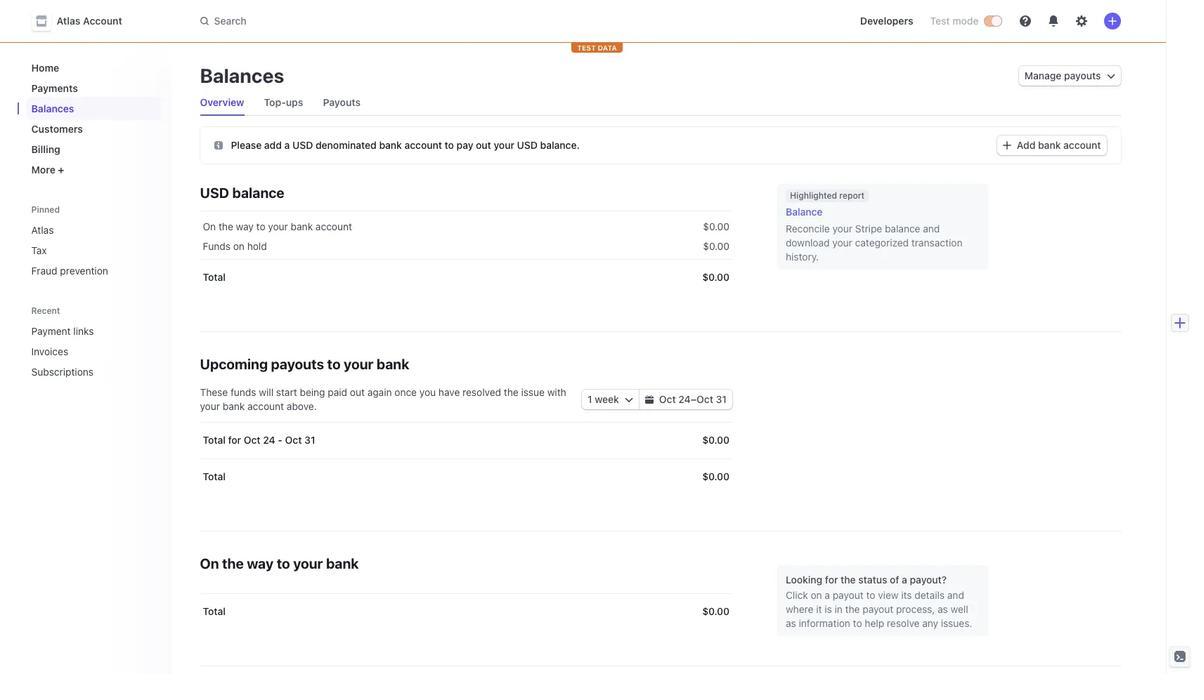 Task type: describe. For each thing, give the bounding box(es) containing it.
add
[[264, 139, 282, 151]]

stripe
[[855, 223, 883, 235]]

invoices
[[31, 346, 68, 358]]

recent navigation links element
[[17, 300, 172, 384]]

test data
[[577, 44, 617, 52]]

click
[[786, 590, 808, 602]]

grid containing total for
[[200, 423, 733, 496]]

billing
[[31, 143, 60, 155]]

fraud prevention
[[31, 265, 108, 277]]

developers
[[860, 15, 914, 27]]

bank inside add bank account button
[[1038, 139, 1061, 151]]

settings image
[[1076, 15, 1087, 27]]

payment links
[[31, 326, 94, 337]]

2 horizontal spatial usd
[[517, 139, 538, 151]]

any
[[923, 618, 939, 630]]

help image
[[1020, 15, 1031, 27]]

the inside these funds will start being paid out again once you have resolved the issue with your bank account above.
[[504, 387, 519, 399]]

on for on the way to your bank
[[200, 556, 219, 572]]

issue
[[521, 387, 545, 399]]

tax
[[31, 245, 47, 257]]

usd balance
[[200, 185, 285, 201]]

highlighted report balance reconcile your stripe balance and download your categorized transaction history.
[[786, 191, 963, 263]]

5 row from the top
[[200, 459, 733, 496]]

-
[[278, 434, 283, 446]]

paid
[[328, 387, 347, 399]]

1 vertical spatial as
[[786, 618, 796, 630]]

looking
[[786, 574, 823, 586]]

atlas account
[[57, 15, 122, 27]]

fraud prevention link
[[26, 259, 161, 283]]

svg image left please
[[214, 141, 223, 149]]

home
[[31, 62, 59, 74]]

row containing funds on hold
[[200, 234, 733, 259]]

again
[[368, 387, 392, 399]]

total for 3rd row
[[203, 271, 226, 283]]

subscriptions link
[[26, 361, 141, 384]]

issues.
[[941, 618, 973, 630]]

account
[[83, 15, 122, 27]]

1 week
[[588, 394, 619, 406]]

balances inside the core navigation links element
[[31, 103, 74, 115]]

svg image for manage payouts
[[1107, 72, 1115, 80]]

atlas for atlas account
[[57, 15, 81, 27]]

recent element
[[17, 320, 172, 384]]

top-
[[264, 96, 286, 108]]

+
[[58, 164, 64, 176]]

payment
[[31, 326, 71, 337]]

week
[[595, 394, 619, 406]]

1 vertical spatial a
[[902, 574, 908, 586]]

svg image right the 1 week popup button
[[645, 396, 654, 404]]

well
[[951, 604, 969, 616]]

information
[[799, 618, 851, 630]]

please add a usd denominated bank account to pay out your usd balance.
[[231, 139, 580, 151]]

row containing on the way to your bank account
[[200, 212, 733, 240]]

manage
[[1025, 70, 1062, 82]]

1 week button
[[582, 390, 639, 410]]

start
[[276, 387, 297, 399]]

out inside these funds will start being paid out again once you have resolved the issue with your bank account above.
[[350, 387, 365, 399]]

is
[[825, 604, 832, 616]]

balance
[[786, 206, 823, 218]]

$0.00 for row containing on the way to your bank account
[[703, 221, 730, 233]]

with
[[547, 387, 566, 399]]

pinned element
[[26, 219, 161, 283]]

payouts
[[323, 96, 361, 108]]

atlas for atlas
[[31, 224, 54, 236]]

6 row from the top
[[200, 594, 733, 631]]

31 inside row
[[305, 434, 315, 446]]

atlas link
[[26, 219, 161, 242]]

Search text field
[[192, 8, 588, 34]]

details
[[915, 590, 945, 602]]

$0.00 for row containing funds on hold
[[703, 240, 730, 252]]

row containing total for
[[200, 423, 733, 459]]

total for oct 24 - oct 31
[[203, 434, 315, 446]]

core navigation links element
[[26, 56, 161, 181]]

payout?
[[910, 574, 947, 586]]

upcoming payouts to your bank
[[200, 356, 409, 373]]

total for first row from the bottom of the page
[[203, 606, 226, 618]]

on inside row
[[233, 240, 245, 252]]

links
[[73, 326, 94, 337]]

1 horizontal spatial usd
[[292, 139, 313, 151]]

0 vertical spatial payout
[[833, 590, 864, 602]]

history.
[[786, 251, 819, 263]]

account inside these funds will start being paid out again once you have resolved the issue with your bank account above.
[[248, 401, 284, 413]]

have
[[439, 387, 460, 399]]

denominated
[[316, 139, 377, 151]]

pinned
[[31, 205, 60, 215]]

top-ups link
[[258, 93, 309, 112]]

prevention
[[60, 265, 108, 277]]

$0.00 for 3rd row
[[703, 271, 730, 283]]

add bank account
[[1017, 139, 1101, 151]]

where
[[786, 604, 814, 616]]

categorized
[[855, 237, 909, 249]]

0 vertical spatial 31
[[716, 394, 727, 406]]

resolve
[[887, 618, 920, 630]]

balance link
[[786, 205, 980, 219]]

your inside these funds will start being paid out again once you have resolved the issue with your bank account above.
[[200, 401, 220, 413]]

$0.00 for first row from the bottom of the page
[[703, 606, 730, 618]]

on inside looking for the status of a payout? click on a payout to view its details and where it is in the payout process, as well as information to help resolve any issues.
[[811, 590, 822, 602]]

customers
[[31, 123, 83, 135]]

payouts for upcoming
[[271, 356, 324, 373]]

process,
[[896, 604, 935, 616]]

overview
[[200, 96, 244, 108]]

of
[[890, 574, 900, 586]]

svg image for add bank account
[[1003, 141, 1012, 150]]

reconcile
[[786, 223, 830, 235]]

status
[[859, 574, 888, 586]]

download
[[786, 237, 830, 249]]

account inside row
[[316, 221, 352, 233]]

report
[[840, 191, 865, 201]]

these
[[200, 387, 228, 399]]

fraud
[[31, 265, 57, 277]]

add bank account button
[[998, 136, 1107, 155]]



Task type: locate. For each thing, give the bounding box(es) containing it.
0 horizontal spatial for
[[228, 434, 241, 446]]

pinned navigation links element
[[26, 198, 163, 283]]

0 horizontal spatial balance
[[232, 185, 285, 201]]

once
[[395, 387, 417, 399]]

1 vertical spatial for
[[825, 574, 838, 586]]

3 total from the top
[[203, 471, 226, 483]]

atlas left "account"
[[57, 15, 81, 27]]

oct 24 – oct 31
[[659, 394, 727, 406]]

it
[[816, 604, 822, 616]]

31 right –
[[716, 394, 727, 406]]

balance.
[[540, 139, 580, 151]]

will
[[259, 387, 274, 399]]

developers link
[[855, 10, 919, 32]]

tax link
[[26, 239, 161, 262]]

1 horizontal spatial out
[[476, 139, 491, 151]]

svg image right manage payouts
[[1107, 72, 1115, 80]]

home link
[[26, 56, 161, 79]]

test
[[577, 44, 596, 52]]

1 vertical spatial payout
[[863, 604, 894, 616]]

in
[[835, 604, 843, 616]]

on the way to your bank
[[200, 556, 359, 572]]

usd right add
[[292, 139, 313, 151]]

way
[[236, 221, 254, 233], [247, 556, 274, 572]]

0 horizontal spatial usd
[[200, 185, 229, 201]]

add
[[1017, 139, 1036, 151]]

0 vertical spatial as
[[938, 604, 948, 616]]

overview link
[[194, 93, 250, 112]]

your inside row
[[268, 221, 288, 233]]

way for on the way to your bank
[[247, 556, 274, 572]]

usd up funds
[[200, 185, 229, 201]]

0 vertical spatial on
[[233, 240, 245, 252]]

for
[[228, 434, 241, 446], [825, 574, 838, 586]]

invoices link
[[26, 340, 141, 363]]

atlas inside button
[[57, 15, 81, 27]]

0 vertical spatial way
[[236, 221, 254, 233]]

and inside highlighted report balance reconcile your stripe balance and download your categorized transaction history.
[[923, 223, 940, 235]]

account
[[405, 139, 442, 151], [1064, 139, 1101, 151], [316, 221, 352, 233], [248, 401, 284, 413]]

grid containing on the way to your bank account
[[200, 212, 733, 296]]

1 horizontal spatial for
[[825, 574, 838, 586]]

as left well
[[938, 604, 948, 616]]

being
[[300, 387, 325, 399]]

1 vertical spatial 24
[[263, 434, 275, 446]]

1 vertical spatial payouts
[[271, 356, 324, 373]]

subscriptions
[[31, 366, 94, 378]]

1 horizontal spatial balance
[[885, 223, 921, 235]]

31 right the -
[[305, 434, 315, 446]]

0 vertical spatial atlas
[[57, 15, 81, 27]]

svg image inside the 1 week popup button
[[625, 396, 633, 404]]

ups
[[286, 96, 303, 108]]

mode
[[953, 15, 979, 27]]

0 horizontal spatial balances
[[31, 103, 74, 115]]

way inside row
[[236, 221, 254, 233]]

you
[[420, 387, 436, 399]]

hold
[[247, 240, 267, 252]]

resolved
[[463, 387, 501, 399]]

a up the is on the bottom
[[825, 590, 830, 602]]

a right add
[[284, 139, 290, 151]]

payouts link
[[317, 93, 366, 112]]

svg image
[[1107, 72, 1115, 80], [214, 141, 223, 149], [1003, 141, 1012, 150], [625, 396, 633, 404], [645, 396, 654, 404]]

$0.00 for second row from the bottom
[[703, 471, 730, 483]]

on
[[203, 221, 216, 233], [200, 556, 219, 572]]

0 vertical spatial balance
[[232, 185, 285, 201]]

balances
[[200, 64, 284, 87], [31, 103, 74, 115]]

to
[[445, 139, 454, 151], [256, 221, 265, 233], [327, 356, 341, 373], [277, 556, 290, 572], [867, 590, 876, 602], [853, 618, 862, 630]]

balance
[[232, 185, 285, 201], [885, 223, 921, 235]]

balance inside highlighted report balance reconcile your stripe balance and download your categorized transaction history.
[[885, 223, 921, 235]]

a
[[284, 139, 290, 151], [902, 574, 908, 586], [825, 590, 830, 602]]

0 horizontal spatial atlas
[[31, 224, 54, 236]]

your
[[494, 139, 515, 151], [268, 221, 288, 233], [833, 223, 853, 235], [833, 237, 853, 249], [344, 356, 374, 373], [200, 401, 220, 413], [293, 556, 323, 572]]

2 grid from the top
[[200, 423, 733, 496]]

tab list
[[194, 90, 1121, 116]]

31
[[716, 394, 727, 406], [305, 434, 315, 446]]

$0.00 for row containing total for
[[703, 434, 730, 446]]

1 row from the top
[[200, 212, 733, 240]]

24 inside row
[[263, 434, 275, 446]]

balance up the categorized
[[885, 223, 921, 235]]

1 horizontal spatial and
[[948, 590, 965, 602]]

atlas account button
[[31, 11, 136, 31]]

payouts inside popup button
[[1064, 70, 1101, 82]]

funds
[[203, 240, 231, 252]]

account inside add bank account button
[[1064, 139, 1101, 151]]

for for the
[[825, 574, 838, 586]]

0 vertical spatial grid
[[200, 212, 733, 296]]

on up it
[[811, 590, 822, 602]]

a right of
[[902, 574, 908, 586]]

4 total from the top
[[203, 606, 226, 618]]

1 vertical spatial on
[[200, 556, 219, 572]]

1 vertical spatial out
[[350, 387, 365, 399]]

for for oct
[[228, 434, 241, 446]]

1
[[588, 394, 592, 406]]

Search search field
[[192, 8, 588, 34]]

0 horizontal spatial 31
[[305, 434, 315, 446]]

manage payouts
[[1025, 70, 1101, 82]]

3 row from the top
[[200, 259, 733, 296]]

on for on the way to your bank account
[[203, 221, 216, 233]]

0 horizontal spatial payouts
[[271, 356, 324, 373]]

tab list containing overview
[[194, 90, 1121, 116]]

bank inside row
[[291, 221, 313, 233]]

on the way to your bank account
[[203, 221, 352, 233]]

payments
[[31, 82, 78, 94]]

0 vertical spatial 24
[[679, 394, 691, 406]]

1 vertical spatial on
[[811, 590, 822, 602]]

as down where
[[786, 618, 796, 630]]

payout up help
[[863, 604, 894, 616]]

payouts for manage
[[1064, 70, 1101, 82]]

0 vertical spatial out
[[476, 139, 491, 151]]

2 vertical spatial a
[[825, 590, 830, 602]]

its
[[902, 590, 912, 602]]

payouts right manage at top
[[1064, 70, 1101, 82]]

balances up overview in the left top of the page
[[200, 64, 284, 87]]

out right paid
[[350, 387, 365, 399]]

1 vertical spatial and
[[948, 590, 965, 602]]

please
[[231, 139, 262, 151]]

billing link
[[26, 138, 161, 161]]

oct
[[659, 394, 676, 406], [697, 394, 714, 406], [244, 434, 261, 446], [285, 434, 302, 446]]

looking for the status of a payout? click on a payout to view its details and where it is in the payout process, as well as information to help resolve any issues.
[[786, 574, 973, 630]]

0 horizontal spatial on
[[233, 240, 245, 252]]

2 horizontal spatial a
[[902, 574, 908, 586]]

1 horizontal spatial on
[[811, 590, 822, 602]]

0 vertical spatial and
[[923, 223, 940, 235]]

pay
[[457, 139, 474, 151]]

4 row from the top
[[200, 423, 733, 459]]

transaction
[[912, 237, 963, 249]]

usd left balance.
[[517, 139, 538, 151]]

payout up "in"
[[833, 590, 864, 602]]

bank inside these funds will start being paid out again once you have resolved the issue with your bank account above.
[[223, 401, 245, 413]]

for right the looking
[[825, 574, 838, 586]]

more
[[31, 164, 55, 176]]

atlas inside pinned element
[[31, 224, 54, 236]]

top-ups
[[264, 96, 303, 108]]

grid
[[200, 212, 733, 296], [200, 423, 733, 496]]

and up well
[[948, 590, 965, 602]]

1 vertical spatial 31
[[305, 434, 315, 446]]

svg image inside add bank account button
[[1003, 141, 1012, 150]]

manage payouts button
[[1019, 66, 1121, 86]]

highlighted
[[790, 191, 837, 201]]

0 horizontal spatial out
[[350, 387, 365, 399]]

svg image left add
[[1003, 141, 1012, 150]]

svg image inside manage payouts popup button
[[1107, 72, 1115, 80]]

funds on hold
[[203, 240, 267, 252]]

payment links link
[[26, 320, 141, 343]]

1 horizontal spatial as
[[938, 604, 948, 616]]

1 grid from the top
[[200, 212, 733, 296]]

on left hold
[[233, 240, 245, 252]]

and
[[923, 223, 940, 235], [948, 590, 965, 602]]

balances link
[[26, 97, 161, 120]]

bank
[[379, 139, 402, 151], [1038, 139, 1061, 151], [291, 221, 313, 233], [377, 356, 409, 373], [223, 401, 245, 413], [326, 556, 359, 572]]

balance up "on the way to your bank account"
[[232, 185, 285, 201]]

for inside looking for the status of a payout? click on a payout to view its details and where it is in the payout process, as well as information to help resolve any issues.
[[825, 574, 838, 586]]

1 vertical spatial atlas
[[31, 224, 54, 236]]

row
[[200, 212, 733, 240], [200, 234, 733, 259], [200, 259, 733, 296], [200, 423, 733, 459], [200, 459, 733, 496], [200, 594, 733, 631]]

1 horizontal spatial 31
[[716, 394, 727, 406]]

1 vertical spatial grid
[[200, 423, 733, 496]]

1 vertical spatial balances
[[31, 103, 74, 115]]

payouts up the start
[[271, 356, 324, 373]]

1 vertical spatial balance
[[885, 223, 921, 235]]

more +
[[31, 164, 64, 176]]

help
[[865, 618, 885, 630]]

atlas down pinned on the top left
[[31, 224, 54, 236]]

view
[[878, 590, 899, 602]]

out right pay
[[476, 139, 491, 151]]

0 horizontal spatial and
[[923, 223, 940, 235]]

payments link
[[26, 77, 161, 100]]

above.
[[287, 401, 317, 413]]

out
[[476, 139, 491, 151], [350, 387, 365, 399]]

1 total from the top
[[203, 271, 226, 283]]

for inside row
[[228, 434, 241, 446]]

0 horizontal spatial 24
[[263, 434, 275, 446]]

on
[[233, 240, 245, 252], [811, 590, 822, 602]]

test
[[931, 15, 950, 27]]

total
[[203, 271, 226, 283], [203, 434, 226, 446], [203, 471, 226, 483], [203, 606, 226, 618]]

svg image right the week
[[625, 396, 633, 404]]

0 vertical spatial for
[[228, 434, 241, 446]]

0 vertical spatial balances
[[200, 64, 284, 87]]

2 row from the top
[[200, 234, 733, 259]]

0 vertical spatial a
[[284, 139, 290, 151]]

notifications image
[[1048, 15, 1059, 27]]

0 horizontal spatial as
[[786, 618, 796, 630]]

1 horizontal spatial payouts
[[1064, 70, 1101, 82]]

for left the -
[[228, 434, 241, 446]]

usd
[[292, 139, 313, 151], [517, 139, 538, 151], [200, 185, 229, 201]]

svg image for 1 week
[[625, 396, 633, 404]]

0 horizontal spatial a
[[284, 139, 290, 151]]

1 horizontal spatial 24
[[679, 394, 691, 406]]

0 vertical spatial payouts
[[1064, 70, 1101, 82]]

way for on the way to your bank account
[[236, 221, 254, 233]]

2 total from the top
[[203, 434, 226, 446]]

and inside looking for the status of a payout? click on a payout to view its details and where it is in the payout process, as well as information to help resolve any issues.
[[948, 590, 965, 602]]

total for second row from the bottom
[[203, 471, 226, 483]]

search
[[214, 15, 247, 27]]

1 horizontal spatial atlas
[[57, 15, 81, 27]]

balances down payments
[[31, 103, 74, 115]]

1 horizontal spatial a
[[825, 590, 830, 602]]

and up "transaction"
[[923, 223, 940, 235]]

1 vertical spatial way
[[247, 556, 274, 572]]

0 vertical spatial on
[[203, 221, 216, 233]]

1 horizontal spatial balances
[[200, 64, 284, 87]]

atlas
[[57, 15, 81, 27], [31, 224, 54, 236]]



Task type: vqa. For each thing, say whether or not it's contained in the screenshot.
left out
yes



